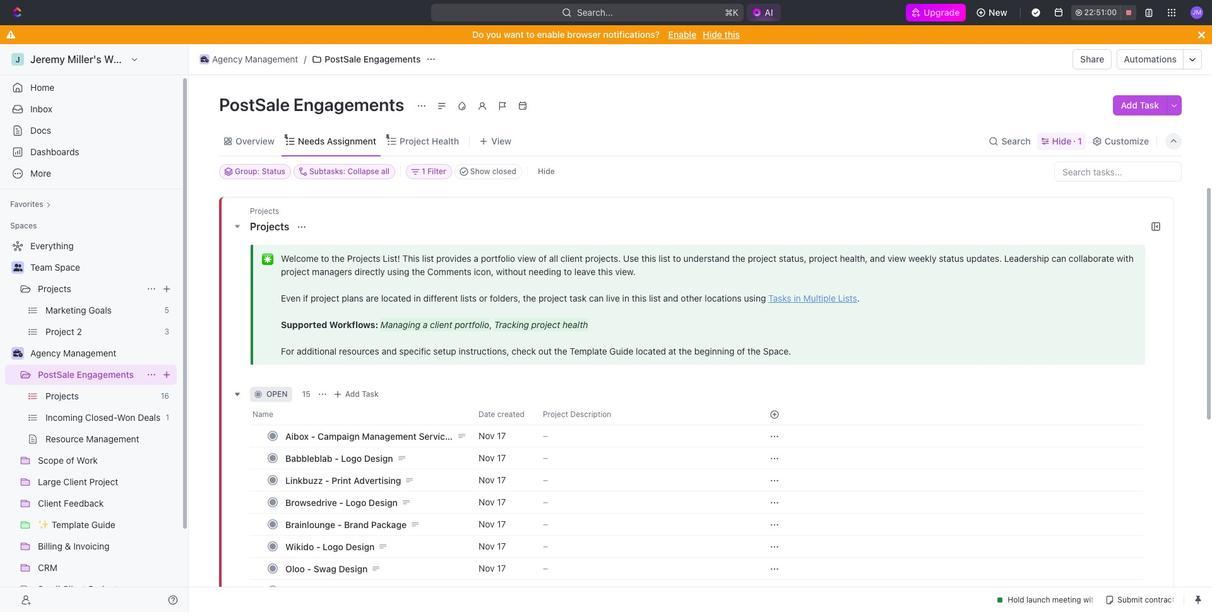 Task type: describe. For each thing, give the bounding box(es) containing it.
team space link
[[30, 258, 174, 278]]

hide for hide
[[538, 167, 555, 176]]

client feedback
[[38, 498, 104, 509]]

✨ template guide
[[38, 520, 115, 530]]

you
[[486, 29, 501, 40]]

management down incoming closed-won deals 1
[[86, 434, 139, 445]]

tree inside sidebar navigation
[[5, 236, 177, 613]]

&
[[65, 541, 71, 552]]

open
[[266, 390, 288, 399]]

date created
[[479, 410, 525, 419]]

1 vertical spatial projects link
[[45, 386, 156, 407]]

j
[[15, 55, 20, 64]]

subtasks: collapse all
[[309, 167, 390, 176]]

client for small
[[62, 584, 86, 595]]

16
[[161, 392, 169, 401]]

resource management
[[45, 434, 139, 445]]

notifications?
[[604, 29, 660, 40]]

name button
[[250, 405, 471, 425]]

large
[[38, 477, 61, 488]]

team
[[30, 262, 52, 273]]

postsale inside sidebar navigation
[[38, 369, 74, 380]]

status
[[262, 167, 285, 176]]

linkbuzz - print advertising
[[285, 475, 401, 486]]

8 – from the top
[[543, 585, 548, 596]]

project for project 2
[[45, 326, 74, 337]]

more
[[30, 168, 51, 179]]

overview
[[236, 135, 275, 146]]

1 inside incoming closed-won deals 1
[[166, 413, 169, 422]]

1 vertical spatial agency management link
[[30, 344, 174, 364]]

- for browsedrive
[[339, 497, 343, 508]]

business time image
[[13, 350, 22, 357]]

agency inside sidebar navigation
[[30, 348, 61, 359]]

1 filter button
[[406, 164, 452, 179]]

1 filter
[[422, 167, 446, 176]]

0 horizontal spatial add task
[[345, 390, 379, 399]]

incoming closed-won deals 1
[[45, 412, 169, 423]]

project 2
[[45, 326, 82, 337]]

– button for aibox - campaign management services
[[536, 425, 755, 448]]

brainlounge - brand package
[[285, 519, 407, 530]]

- for babbleblab
[[335, 453, 339, 464]]

home
[[30, 82, 54, 93]]

logo for browsedrive
[[346, 497, 366, 508]]

more button
[[5, 164, 177, 184]]

jeremy miller's workspace, , element
[[11, 53, 24, 66]]

new button
[[971, 3, 1015, 23]]

project health link
[[397, 132, 459, 150]]

to
[[526, 29, 535, 40]]

22:51:00
[[1085, 8, 1117, 17]]

aibox
[[285, 431, 309, 442]]

jeremy miller's workspace
[[30, 54, 156, 65]]

project health
[[400, 135, 459, 146]]

projects up incoming
[[45, 391, 79, 402]]

group:
[[235, 167, 260, 176]]

share
[[1081, 54, 1105, 64]]

everything link
[[5, 236, 174, 256]]

– button for oloo - swag design
[[536, 558, 755, 580]]

0 vertical spatial add
[[1121, 100, 1138, 111]]

- for linkbuzz
[[325, 475, 329, 486]]

invoicing
[[73, 541, 110, 552]]

2 horizontal spatial postsale
[[325, 54, 361, 64]]

feedback
[[64, 498, 104, 509]]

– button for linkbuzz - print advertising
[[536, 469, 755, 492]]

0 vertical spatial projects link
[[38, 279, 141, 299]]

small
[[38, 584, 60, 595]]

0 vertical spatial engagements
[[364, 54, 421, 64]]

marketing goals link
[[45, 301, 160, 321]]

design for oloo - swag design
[[339, 564, 368, 574]]

won
[[117, 412, 135, 423]]

client inside "link"
[[38, 498, 61, 509]]

0 vertical spatial postsale engagements
[[325, 54, 421, 64]]

ai
[[765, 7, 773, 18]]

print
[[332, 475, 352, 486]]

15
[[302, 390, 311, 399]]

projects down the team space
[[38, 284, 71, 294]]

babbleblab - logo design link
[[282, 449, 469, 468]]

small client projects link
[[38, 580, 174, 600]]

hide 1
[[1052, 135, 1082, 146]]

projects down crm link
[[88, 584, 122, 595]]

– for oloo - swag design
[[543, 563, 548, 574]]

management left /
[[245, 54, 298, 64]]

brainlounge - brand package link
[[282, 516, 469, 534]]

crm
[[38, 563, 57, 573]]

want
[[504, 29, 524, 40]]

inbox link
[[5, 99, 177, 119]]

space
[[55, 262, 80, 273]]

project description
[[543, 410, 612, 419]]

0 vertical spatial agency management link
[[196, 52, 301, 67]]

project inside 'large client project' link
[[89, 477, 118, 488]]

date
[[479, 410, 495, 419]]

postsale engagements inside "tree"
[[38, 369, 134, 380]]

enable
[[537, 29, 565, 40]]

project for project health
[[400, 135, 430, 146]]

✨ template guide link
[[38, 515, 174, 536]]

babbleblab - logo design
[[285, 453, 393, 464]]

design for browsedrive - logo design
[[369, 497, 398, 508]]

0 vertical spatial agency
[[212, 54, 243, 64]]

goals
[[89, 305, 112, 316]]

favorites button
[[5, 197, 56, 212]]

– button for browsedrive - logo design
[[536, 491, 755, 514]]

aibox - campaign management services
[[285, 431, 455, 442]]

everything
[[30, 241, 74, 251]]

logo for babbleblab
[[341, 453, 362, 464]]

closed-
[[85, 412, 117, 423]]

– for babbleblab - logo design
[[543, 453, 548, 464]]

group: status
[[235, 167, 285, 176]]

0 horizontal spatial add task button
[[330, 387, 384, 402]]

team space
[[30, 262, 80, 273]]

✨
[[38, 520, 49, 530]]

- for wikido
[[316, 542, 320, 552]]

scope of work
[[38, 455, 98, 466]]

0 vertical spatial agency management
[[212, 54, 298, 64]]

agency management inside sidebar navigation
[[30, 348, 116, 359]]

– for browsedrive - logo design
[[543, 497, 548, 508]]

projects down status
[[250, 221, 292, 232]]

1 vertical spatial postsale engagements link
[[38, 365, 141, 385]]

closed
[[492, 167, 517, 176]]

docs link
[[5, 121, 177, 141]]

jm button
[[1187, 3, 1207, 23]]

customize button
[[1089, 132, 1153, 150]]

dashboards link
[[5, 142, 177, 162]]



Task type: vqa. For each thing, say whether or not it's contained in the screenshot.
JM
yes



Task type: locate. For each thing, give the bounding box(es) containing it.
1 horizontal spatial hide
[[703, 29, 722, 40]]

agency management link down project 2 link
[[30, 344, 174, 364]]

add up customize
[[1121, 100, 1138, 111]]

0 vertical spatial postsale engagements link
[[309, 52, 424, 67]]

customize
[[1105, 135, 1149, 146]]

- down campaign
[[335, 453, 339, 464]]

design right the swag
[[339, 564, 368, 574]]

0 horizontal spatial agency management link
[[30, 344, 174, 364]]

advertising
[[354, 475, 401, 486]]

- down print
[[339, 497, 343, 508]]

tree containing everything
[[5, 236, 177, 613]]

browser
[[567, 29, 601, 40]]

1 vertical spatial postsale engagements
[[219, 94, 408, 115]]

0 vertical spatial hide
[[703, 29, 722, 40]]

brainlounge
[[285, 519, 335, 530]]

agency management left /
[[212, 54, 298, 64]]

view button
[[475, 132, 516, 150]]

- for brainlounge
[[338, 519, 342, 530]]

postsale engagements link up closed-
[[38, 365, 141, 385]]

user group image
[[13, 264, 22, 272]]

- right aibox
[[311, 431, 315, 442]]

8 – button from the top
[[536, 580, 755, 602]]

billing & invoicing link
[[38, 537, 174, 557]]

design for wikido - logo design
[[346, 542, 375, 552]]

wikido - logo design
[[285, 542, 375, 552]]

1 vertical spatial 1
[[422, 167, 426, 176]]

0 horizontal spatial agency
[[30, 348, 61, 359]]

project description button
[[536, 405, 755, 425]]

collapse
[[348, 167, 379, 176]]

– for brainlounge - brand package
[[543, 519, 548, 530]]

search...
[[577, 7, 613, 18]]

resource
[[45, 434, 84, 445]]

logo for wikido
[[323, 542, 343, 552]]

0 horizontal spatial task
[[362, 390, 379, 399]]

agency management down 2 on the bottom left of the page
[[30, 348, 116, 359]]

client right small
[[62, 584, 86, 595]]

design inside babbleblab - logo design link
[[364, 453, 393, 464]]

– for aibox - campaign management services
[[543, 431, 548, 441]]

business time image
[[201, 56, 209, 63]]

postsale right /
[[325, 54, 361, 64]]

client for large
[[63, 477, 87, 488]]

add task
[[1121, 100, 1159, 111], [345, 390, 379, 399]]

1 left filter
[[422, 167, 426, 176]]

design up advertising
[[364, 453, 393, 464]]

7 – from the top
[[543, 563, 548, 574]]

oloo - swag design
[[285, 564, 368, 574]]

– for wikido - logo design
[[543, 541, 548, 552]]

4 – button from the top
[[536, 491, 755, 514]]

task up customize
[[1140, 100, 1159, 111]]

postsale down project 2
[[38, 369, 74, 380]]

enable
[[669, 29, 697, 40]]

logo
[[341, 453, 362, 464], [346, 497, 366, 508], [323, 542, 343, 552]]

jeremy
[[30, 54, 65, 65]]

marketing
[[45, 305, 86, 316]]

deals
[[138, 412, 161, 423]]

tree
[[5, 236, 177, 613]]

0 vertical spatial 1
[[1078, 135, 1082, 146]]

1 vertical spatial task
[[362, 390, 379, 399]]

add up name dropdown button
[[345, 390, 360, 399]]

0 vertical spatial postsale
[[325, 54, 361, 64]]

description
[[571, 410, 612, 419]]

2 horizontal spatial hide
[[1052, 135, 1072, 146]]

project left health
[[400, 135, 430, 146]]

0 horizontal spatial add
[[345, 390, 360, 399]]

1 vertical spatial add
[[345, 390, 360, 399]]

- left print
[[325, 475, 329, 486]]

browsedrive
[[285, 497, 337, 508]]

1 horizontal spatial agency management
[[212, 54, 298, 64]]

automations
[[1124, 54, 1177, 64]]

2 vertical spatial logo
[[323, 542, 343, 552]]

2 – from the top
[[543, 453, 548, 464]]

ai button
[[747, 4, 781, 21]]

linkbuzz - print advertising link
[[282, 471, 469, 490]]

aibox - campaign management services link
[[282, 427, 469, 446]]

hide
[[703, 29, 722, 40], [1052, 135, 1072, 146], [538, 167, 555, 176]]

search button
[[985, 132, 1035, 150]]

- right the oloo
[[307, 564, 311, 574]]

hide inside hide 'button'
[[538, 167, 555, 176]]

3 – from the top
[[543, 475, 548, 486]]

projects link
[[38, 279, 141, 299], [45, 386, 156, 407]]

0 vertical spatial logo
[[341, 453, 362, 464]]

2 vertical spatial postsale
[[38, 369, 74, 380]]

client up 'client feedback'
[[63, 477, 87, 488]]

logo up oloo - swag design
[[323, 542, 343, 552]]

small client projects
[[38, 584, 122, 595]]

6 – from the top
[[543, 541, 548, 552]]

- for aibox
[[311, 431, 315, 442]]

1 vertical spatial hide
[[1052, 135, 1072, 146]]

all
[[381, 167, 390, 176]]

- right 'wikido'
[[316, 542, 320, 552]]

0 horizontal spatial hide
[[538, 167, 555, 176]]

1 horizontal spatial add task button
[[1114, 95, 1167, 116]]

needs assignment
[[298, 135, 376, 146]]

postsale engagements
[[325, 54, 421, 64], [219, 94, 408, 115], [38, 369, 134, 380]]

scope
[[38, 455, 64, 466]]

- left "brand"
[[338, 519, 342, 530]]

show closed
[[470, 167, 517, 176]]

workspace
[[104, 54, 156, 65]]

brand
[[344, 519, 369, 530]]

1 inside dropdown button
[[422, 167, 426, 176]]

hide right search
[[1052, 135, 1072, 146]]

add task up name dropdown button
[[345, 390, 379, 399]]

postsale up overview
[[219, 94, 290, 115]]

automations button
[[1118, 50, 1183, 69]]

1 horizontal spatial agency
[[212, 54, 243, 64]]

1 vertical spatial client
[[38, 498, 61, 509]]

2 vertical spatial hide
[[538, 167, 555, 176]]

hide for hide 1
[[1052, 135, 1072, 146]]

design for babbleblab - logo design
[[364, 453, 393, 464]]

0 horizontal spatial postsale engagements link
[[38, 365, 141, 385]]

design down "brand"
[[346, 542, 375, 552]]

2 vertical spatial postsale engagements
[[38, 369, 134, 380]]

task up name dropdown button
[[362, 390, 379, 399]]

work
[[77, 455, 98, 466]]

0 horizontal spatial agency management
[[30, 348, 116, 359]]

marketing goals
[[45, 305, 112, 316]]

1 horizontal spatial postsale engagements link
[[309, 52, 424, 67]]

home link
[[5, 78, 177, 98]]

1 horizontal spatial postsale
[[219, 94, 290, 115]]

1 vertical spatial agency management
[[30, 348, 116, 359]]

1 vertical spatial postsale
[[219, 94, 290, 115]]

0 vertical spatial add task button
[[1114, 95, 1167, 116]]

design inside browsedrive - logo design link
[[369, 497, 398, 508]]

project for project description
[[543, 410, 568, 419]]

assignment
[[327, 135, 376, 146]]

client down the large
[[38, 498, 61, 509]]

projects
[[250, 207, 279, 216], [250, 221, 292, 232], [38, 284, 71, 294], [45, 391, 79, 402], [88, 584, 122, 595]]

– button for babbleblab - logo design
[[536, 447, 755, 470]]

/
[[304, 54, 307, 64]]

agency right business time image
[[30, 348, 61, 359]]

1 horizontal spatial task
[[1140, 100, 1159, 111]]

billing
[[38, 541, 62, 552]]

0 vertical spatial add task
[[1121, 100, 1159, 111]]

design
[[364, 453, 393, 464], [369, 497, 398, 508], [346, 542, 375, 552], [339, 564, 368, 574]]

2 horizontal spatial 1
[[1078, 135, 1082, 146]]

design down advertising
[[369, 497, 398, 508]]

0 vertical spatial client
[[63, 477, 87, 488]]

1 – from the top
[[543, 431, 548, 441]]

wikido - logo design link
[[282, 538, 469, 556]]

projects link up closed-
[[45, 386, 156, 407]]

linkbuzz
[[285, 475, 323, 486]]

inbox
[[30, 104, 52, 114]]

– button for brainlounge - brand package
[[536, 513, 755, 536]]

0 horizontal spatial postsale
[[38, 369, 74, 380]]

agency right business time icon
[[212, 54, 243, 64]]

agency management link left /
[[196, 52, 301, 67]]

1 right deals
[[166, 413, 169, 422]]

3 – button from the top
[[536, 469, 755, 492]]

7 – button from the top
[[536, 558, 755, 580]]

project inside project 2 link
[[45, 326, 74, 337]]

1 vertical spatial add task
[[345, 390, 379, 399]]

name
[[253, 410, 273, 419]]

sidebar navigation
[[0, 44, 191, 613]]

0 horizontal spatial 1
[[166, 413, 169, 422]]

2 vertical spatial 1
[[166, 413, 169, 422]]

project inside project health "link"
[[400, 135, 430, 146]]

postsale engagements link
[[309, 52, 424, 67], [38, 365, 141, 385]]

add task button up customize
[[1114, 95, 1167, 116]]

– button
[[536, 425, 755, 448], [536, 447, 755, 470], [536, 469, 755, 492], [536, 491, 755, 514], [536, 513, 755, 536], [536, 536, 755, 558], [536, 558, 755, 580], [536, 580, 755, 602]]

engagements inside "tree"
[[77, 369, 134, 380]]

1 horizontal spatial agency management link
[[196, 52, 301, 67]]

1 horizontal spatial add
[[1121, 100, 1138, 111]]

hide right the closed
[[538, 167, 555, 176]]

1 vertical spatial agency
[[30, 348, 61, 359]]

1 vertical spatial add task button
[[330, 387, 384, 402]]

projects down group: status
[[250, 207, 279, 216]]

hide left this
[[703, 29, 722, 40]]

1 vertical spatial logo
[[346, 497, 366, 508]]

2
[[77, 326, 82, 337]]

- for oloo
[[307, 564, 311, 574]]

project
[[400, 135, 430, 146], [45, 326, 74, 337], [543, 410, 568, 419], [89, 477, 118, 488]]

project inside project description dropdown button
[[543, 410, 568, 419]]

browsedrive - logo design link
[[282, 494, 469, 512]]

1 horizontal spatial 1
[[422, 167, 426, 176]]

logo up linkbuzz - print advertising at the bottom left of page
[[341, 453, 362, 464]]

– for linkbuzz - print advertising
[[543, 475, 548, 486]]

0 vertical spatial task
[[1140, 100, 1159, 111]]

design inside oloo - swag design link
[[339, 564, 368, 574]]

incoming closed-won deals link
[[45, 408, 161, 428]]

1 vertical spatial engagements
[[294, 94, 404, 115]]

postsale engagements link right /
[[309, 52, 424, 67]]

health
[[432, 135, 459, 146]]

management up babbleblab - logo design link
[[362, 431, 417, 442]]

miller's
[[68, 54, 102, 65]]

date created button
[[471, 405, 536, 425]]

hide button
[[533, 164, 560, 179]]

1 horizontal spatial add task
[[1121, 100, 1159, 111]]

resource management link
[[45, 429, 174, 450]]

services
[[419, 431, 455, 442]]

design inside wikido - logo design link
[[346, 542, 375, 552]]

add task up customize
[[1121, 100, 1159, 111]]

of
[[66, 455, 74, 466]]

new
[[989, 7, 1008, 18]]

project 2 link
[[45, 322, 159, 342]]

5 – from the top
[[543, 519, 548, 530]]

2 – button from the top
[[536, 447, 755, 470]]

Search tasks... text field
[[1055, 162, 1182, 181]]

projects link up goals
[[38, 279, 141, 299]]

4 – from the top
[[543, 497, 548, 508]]

6 – button from the top
[[536, 536, 755, 558]]

5 – button from the top
[[536, 513, 755, 536]]

1 left customize "button"
[[1078, 135, 1082, 146]]

project left 2 on the bottom left of the page
[[45, 326, 74, 337]]

5
[[165, 306, 169, 315]]

needs assignment link
[[295, 132, 376, 150]]

management down 2 on the bottom left of the page
[[63, 348, 116, 359]]

logo up "brand"
[[346, 497, 366, 508]]

– button for wikido - logo design
[[536, 536, 755, 558]]

22:51:00 button
[[1071, 5, 1137, 20]]

favorites
[[10, 200, 43, 209]]

2 vertical spatial client
[[62, 584, 86, 595]]

package
[[371, 519, 407, 530]]

show closed button
[[455, 164, 522, 179]]

add task button up name dropdown button
[[330, 387, 384, 402]]

view button
[[475, 126, 516, 156]]

2 vertical spatial engagements
[[77, 369, 134, 380]]

template
[[52, 520, 89, 530]]

project left description
[[543, 410, 568, 419]]

1 – button from the top
[[536, 425, 755, 448]]

project down scope of work link on the bottom left of page
[[89, 477, 118, 488]]

do you want to enable browser notifications? enable hide this
[[472, 29, 740, 40]]



